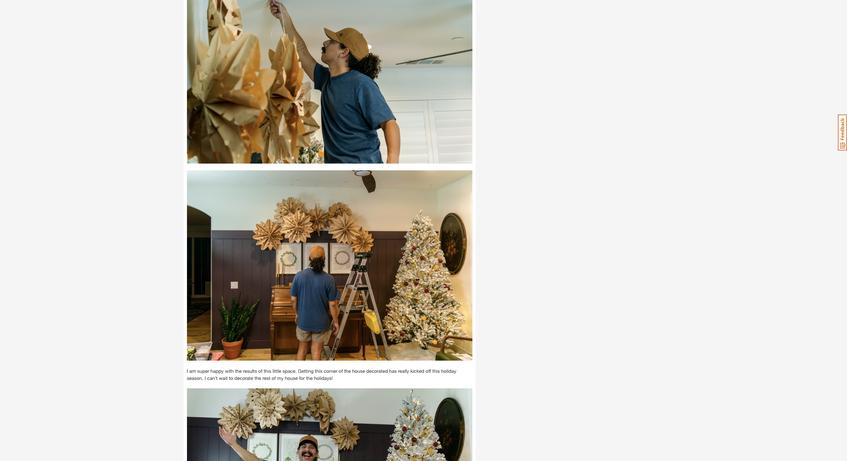 Task type: vqa. For each thing, say whether or not it's contained in the screenshot.
decorated
yes



Task type: describe. For each thing, give the bounding box(es) containing it.
decorate
[[234, 375, 253, 381]]

0 horizontal spatial house
[[285, 375, 298, 381]]

results
[[243, 368, 257, 374]]

wait
[[219, 375, 228, 381]]

rest
[[263, 375, 270, 381]]

1 vertical spatial i
[[205, 375, 206, 381]]

holiday
[[441, 368, 456, 374]]

my
[[277, 375, 284, 381]]

super
[[197, 368, 209, 374]]

the up decorate
[[235, 368, 242, 374]]

the right corner on the bottom left of page
[[344, 368, 351, 374]]

2 horizontal spatial of
[[339, 368, 343, 374]]

a man standing next to a ladder looking at styled diy paper bag snowflakes. image
[[187, 170, 472, 361]]

a man hanging diy snowflakes on the ceiling. image
[[187, 0, 472, 164]]

am
[[189, 368, 196, 374]]

decorated
[[366, 368, 388, 374]]

kicked
[[410, 368, 424, 374]]

really
[[398, 368, 409, 374]]

feedback link image
[[838, 114, 847, 151]]

2 this from the left
[[315, 368, 322, 374]]

0 vertical spatial i
[[187, 368, 188, 374]]

i am super happy with the results of this little space. getting this corner of the house decorated has really kicked off this holiday season. i can't wait to decorate the rest of my house for the holidays!
[[187, 368, 456, 381]]



Task type: locate. For each thing, give the bounding box(es) containing it.
1 vertical spatial house
[[285, 375, 298, 381]]

1 this from the left
[[264, 368, 271, 374]]

i
[[187, 368, 188, 374], [205, 375, 206, 381]]

1 horizontal spatial of
[[272, 375, 276, 381]]

i left can't
[[205, 375, 206, 381]]

little
[[273, 368, 281, 374]]

of
[[258, 368, 262, 374], [339, 368, 343, 374], [272, 375, 276, 381]]

has
[[389, 368, 397, 374]]

corner
[[324, 368, 337, 374]]

0 horizontal spatial i
[[187, 368, 188, 374]]

this right off
[[432, 368, 440, 374]]

space.
[[283, 368, 297, 374]]

this
[[264, 368, 271, 374], [315, 368, 322, 374], [432, 368, 440, 374]]

0 horizontal spatial this
[[264, 368, 271, 374]]

can't
[[207, 375, 218, 381]]

to
[[229, 375, 233, 381]]

for
[[299, 375, 305, 381]]

0 vertical spatial house
[[352, 368, 365, 374]]

off
[[426, 368, 431, 374]]

house
[[352, 368, 365, 374], [285, 375, 298, 381]]

1 horizontal spatial house
[[352, 368, 365, 374]]

holidays!
[[314, 375, 333, 381]]

getting
[[298, 368, 314, 374]]

the
[[235, 368, 242, 374], [344, 368, 351, 374], [255, 375, 261, 381], [306, 375, 313, 381]]

0 horizontal spatial of
[[258, 368, 262, 374]]

3 this from the left
[[432, 368, 440, 374]]

2 horizontal spatial this
[[432, 368, 440, 374]]

this up holidays!
[[315, 368, 322, 374]]

this up rest
[[264, 368, 271, 374]]

season.
[[187, 375, 203, 381]]

with
[[225, 368, 234, 374]]

the right for
[[306, 375, 313, 381]]

house left decorated
[[352, 368, 365, 374]]

house down space.
[[285, 375, 298, 381]]

of right results
[[258, 368, 262, 374]]

a man sitting at his piano displaying his decorated christmas living room. image
[[187, 389, 472, 461]]

i left am
[[187, 368, 188, 374]]

1 horizontal spatial this
[[315, 368, 322, 374]]

of right corner on the bottom left of page
[[339, 368, 343, 374]]

of left the my
[[272, 375, 276, 381]]

the left rest
[[255, 375, 261, 381]]

happy
[[211, 368, 224, 374]]

1 horizontal spatial i
[[205, 375, 206, 381]]



